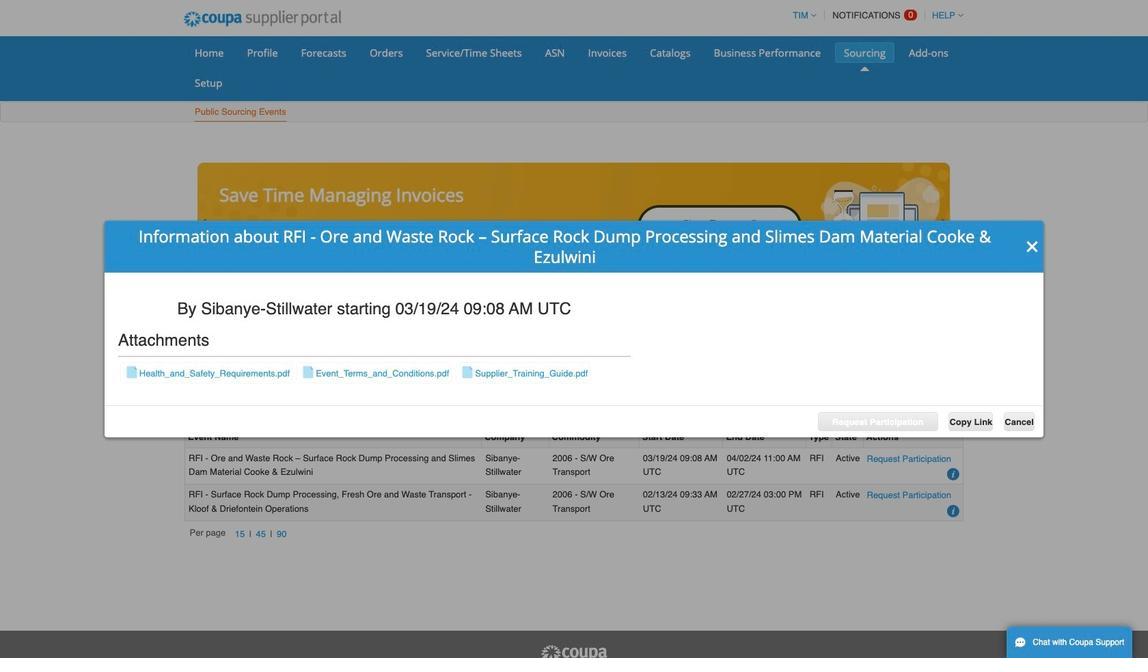 Task type: describe. For each thing, give the bounding box(es) containing it.
event name element
[[185, 428, 482, 448]]

end date element
[[724, 428, 807, 448]]

information about rfi - ore and waste rock – surface rock dump processing and slimes dam material cooke & ezulwini dialog
[[105, 221, 1044, 438]]

actions element
[[864, 428, 964, 448]]

0 horizontal spatial coupa supplier portal image
[[174, 2, 351, 36]]

previous image
[[199, 217, 210, 228]]

start date element
[[640, 428, 724, 448]]

type element
[[807, 428, 833, 448]]

1 vertical spatial coupa supplier portal image
[[540, 645, 609, 659]]

state element
[[833, 428, 864, 448]]



Task type: vqa. For each thing, say whether or not it's contained in the screenshot.
Sourcing
no



Task type: locate. For each thing, give the bounding box(es) containing it.
Search text field
[[863, 382, 959, 402]]

0 vertical spatial coupa supplier portal image
[[174, 2, 351, 36]]

commodity element
[[550, 428, 640, 448]]

close image
[[1026, 240, 1040, 254]]

company element
[[482, 428, 550, 448]]

1 horizontal spatial coupa supplier portal image
[[540, 645, 609, 659]]

navigation
[[190, 527, 291, 542]]

tab list
[[185, 359, 964, 378]]

coupa supplier portal image
[[174, 2, 351, 36], [540, 645, 609, 659]]



